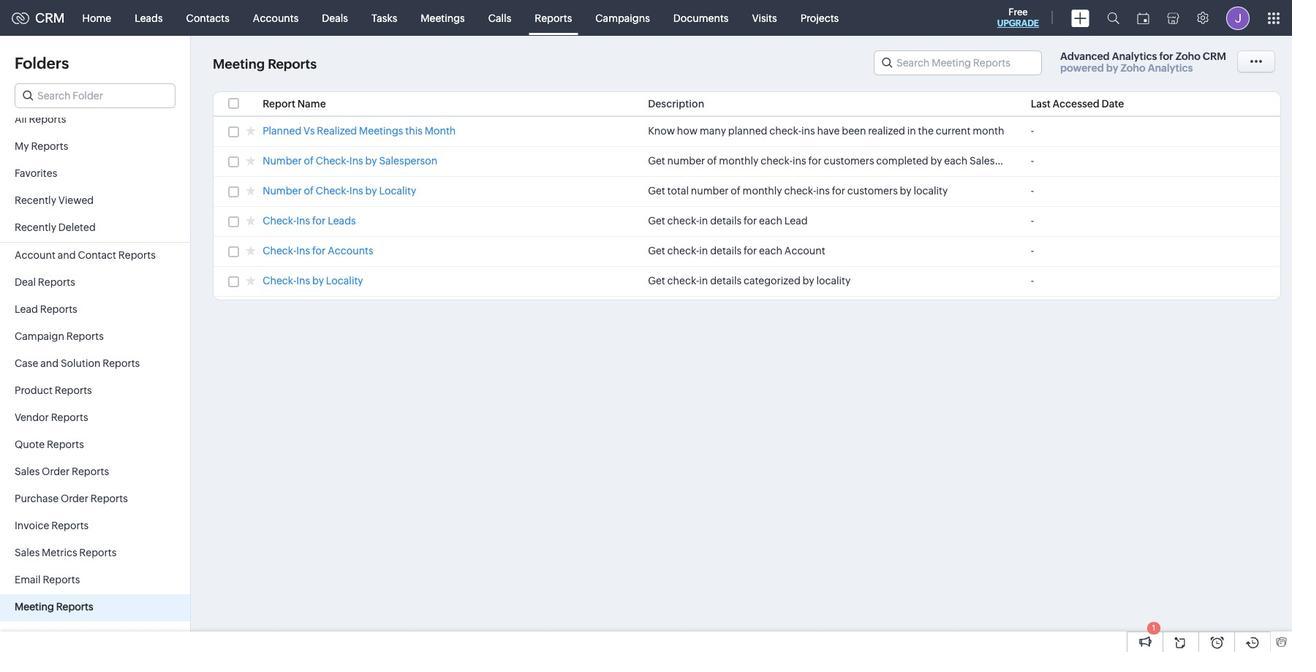 Task type: locate. For each thing, give the bounding box(es) containing it.
2 sales from the top
[[15, 547, 40, 559]]

and down deleted
[[58, 250, 76, 261]]

0 vertical spatial each
[[945, 155, 968, 167]]

1 number from the top
[[263, 155, 302, 167]]

details down get check-in details for each account
[[711, 275, 742, 287]]

1 vertical spatial locality
[[817, 275, 851, 287]]

powered
[[1061, 62, 1105, 74]]

6 - from the top
[[1031, 275, 1035, 287]]

1 vertical spatial meeting reports
[[15, 601, 93, 613]]

1 vertical spatial recently
[[15, 222, 56, 233]]

advanced
[[1061, 50, 1111, 62]]

2 vertical spatial details
[[711, 275, 742, 287]]

sales order reports link
[[0, 460, 190, 487]]

been
[[842, 125, 867, 137]]

of down vs
[[304, 155, 314, 167]]

1 horizontal spatial salesperson
[[970, 155, 1029, 167]]

number up check-ins for leads
[[263, 185, 302, 197]]

by down the
[[931, 155, 943, 167]]

order for sales
[[42, 466, 70, 478]]

recently for recently viewed
[[15, 195, 56, 206]]

reports up sales order reports
[[47, 439, 84, 451]]

check- down "realized"
[[316, 155, 350, 167]]

recently
[[15, 195, 56, 206], [15, 222, 56, 233]]

order
[[42, 466, 70, 478], [61, 493, 89, 505]]

meeting reports up report
[[213, 57, 317, 72]]

3 - from the top
[[1031, 185, 1035, 197]]

get for get total number of monthly check-ins for customers by locality
[[648, 185, 666, 197]]

order down sales order reports
[[61, 493, 89, 505]]

all reports link
[[0, 107, 190, 134]]

reports down campaign reports link on the left
[[103, 358, 140, 370]]

0 vertical spatial order
[[42, 466, 70, 478]]

1 horizontal spatial zoho
[[1176, 50, 1201, 62]]

recently for recently deleted
[[15, 222, 56, 233]]

monthly down planned
[[720, 155, 759, 167]]

1 recently from the top
[[15, 195, 56, 206]]

crm right logo
[[35, 10, 65, 26]]

1 horizontal spatial locality
[[379, 185, 417, 197]]

3 get from the top
[[648, 215, 666, 227]]

total
[[668, 185, 689, 197]]

recently deleted link
[[0, 215, 190, 242]]

in up get check-in details for each account
[[700, 215, 709, 227]]

0 vertical spatial leads
[[135, 12, 163, 24]]

vendor reports link
[[0, 405, 190, 432]]

1 vertical spatial number
[[691, 185, 729, 197]]

planned
[[729, 125, 768, 137]]

of up check-ins for leads
[[304, 185, 314, 197]]

projects link
[[789, 0, 851, 35]]

reports right contact
[[118, 250, 156, 261]]

1 get from the top
[[648, 155, 666, 167]]

check- for locality
[[263, 275, 297, 287]]

monthly up get check-in details for each lead
[[743, 185, 783, 197]]

each down the get total number of monthly check-ins for customers by locality
[[760, 215, 783, 227]]

recently down favorites
[[15, 195, 56, 206]]

solution
[[61, 358, 101, 370]]

my reports link
[[0, 134, 190, 161]]

ins for accounts
[[297, 245, 310, 257]]

number down how
[[668, 155, 706, 167]]

contacts link
[[175, 0, 241, 35]]

visits link
[[741, 0, 789, 35]]

reports down case and solution reports
[[55, 385, 92, 397]]

number of check-ins by salesperson
[[263, 155, 438, 167]]

0 vertical spatial meeting
[[213, 57, 265, 72]]

accounts link
[[241, 0, 311, 35]]

leads right 'home' link
[[135, 12, 163, 24]]

number inside number of check-ins by salesperson link
[[263, 155, 302, 167]]

my
[[15, 140, 29, 152]]

deleted
[[58, 222, 96, 233]]

crm down the profile icon
[[1204, 50, 1227, 62]]

5 get from the top
[[648, 275, 666, 287]]

planned vs realized meetings this month link
[[263, 125, 456, 139]]

reports down the invoice reports link
[[79, 547, 117, 559]]

invoice
[[15, 520, 49, 532]]

account up categorized
[[785, 245, 826, 257]]

reports up campaign reports
[[40, 304, 77, 315]]

1 vertical spatial details
[[711, 245, 742, 257]]

account
[[785, 245, 826, 257], [15, 250, 56, 261]]

viewed
[[58, 195, 94, 206]]

0 horizontal spatial leads
[[135, 12, 163, 24]]

1 vertical spatial ins
[[793, 155, 807, 167]]

1 vertical spatial number
[[263, 185, 302, 197]]

reports right my
[[31, 140, 68, 152]]

1 horizontal spatial locality
[[914, 185, 949, 197]]

contacts
[[186, 12, 230, 24]]

Search Meeting Reports text field
[[875, 51, 1042, 75]]

recently down recently viewed
[[15, 222, 56, 233]]

1 vertical spatial accounts
[[328, 245, 374, 257]]

customers down 'been'
[[824, 155, 875, 167]]

1 vertical spatial crm
[[1204, 50, 1227, 62]]

by right categorized
[[803, 275, 815, 287]]

ins up the check-ins for accounts
[[297, 215, 310, 227]]

4 get from the top
[[648, 245, 666, 257]]

1 vertical spatial meetings
[[359, 125, 404, 137]]

create menu image
[[1072, 9, 1090, 27]]

in down get check-in details for each lead
[[700, 245, 709, 257]]

check- down get check-in details for each account
[[668, 275, 700, 287]]

analytics
[[1113, 50, 1158, 62], [1149, 62, 1194, 74]]

0 vertical spatial sales
[[15, 466, 40, 478]]

meeting down contacts
[[213, 57, 265, 72]]

ins
[[802, 125, 816, 137], [793, 155, 807, 167], [817, 185, 830, 197]]

0 horizontal spatial crm
[[35, 10, 65, 26]]

reports up report name
[[268, 57, 317, 72]]

1 sales from the top
[[15, 466, 40, 478]]

planned
[[263, 125, 302, 137]]

customers down the completed
[[848, 185, 898, 197]]

by down check-ins for accounts link
[[312, 275, 324, 287]]

reports
[[535, 12, 572, 24], [268, 57, 317, 72], [29, 113, 66, 125], [31, 140, 68, 152], [118, 250, 156, 261], [38, 277, 75, 288], [40, 304, 77, 315], [66, 331, 104, 342], [103, 358, 140, 370], [55, 385, 92, 397], [51, 412, 88, 424], [47, 439, 84, 451], [72, 466, 109, 478], [91, 493, 128, 505], [51, 520, 89, 532], [79, 547, 117, 559], [43, 574, 80, 586], [56, 601, 93, 613]]

customers
[[824, 155, 875, 167], [848, 185, 898, 197]]

for
[[1160, 50, 1174, 62], [809, 155, 822, 167], [832, 185, 846, 197], [312, 215, 326, 227], [744, 215, 758, 227], [312, 245, 326, 257], [744, 245, 758, 257]]

home
[[82, 12, 111, 24]]

realized
[[317, 125, 357, 137]]

locality down check-ins for accounts link
[[326, 275, 363, 287]]

check- down check-ins for leads link
[[263, 245, 297, 257]]

and right case
[[40, 358, 59, 370]]

number of check-ins by salesperson link
[[263, 155, 438, 169]]

lead reports
[[15, 304, 77, 315]]

by down the completed
[[900, 185, 912, 197]]

reports up solution
[[66, 331, 104, 342]]

1 horizontal spatial lead
[[785, 215, 808, 227]]

2 number from the top
[[263, 185, 302, 197]]

number right total
[[691, 185, 729, 197]]

1 vertical spatial meeting
[[15, 601, 54, 613]]

1 vertical spatial order
[[61, 493, 89, 505]]

Search Folder text field
[[15, 84, 175, 108]]

0 horizontal spatial locality
[[326, 275, 363, 287]]

1 vertical spatial leads
[[328, 215, 356, 227]]

0 vertical spatial details
[[711, 215, 742, 227]]

- for get total number of monthly check-ins for customers by locality
[[1031, 185, 1035, 197]]

email reports link
[[0, 568, 190, 595]]

last
[[1031, 98, 1051, 110]]

1 salesperson from the left
[[379, 155, 438, 167]]

number of check-ins by locality
[[263, 185, 417, 197]]

know how many planned check-ins have been realized in the current month
[[648, 125, 1005, 137]]

by down the planned vs realized meetings this month link
[[366, 155, 377, 167]]

accounts
[[253, 12, 299, 24], [328, 245, 374, 257]]

ins up the get total number of monthly check-ins for customers by locality
[[793, 155, 807, 167]]

0 vertical spatial recently
[[15, 195, 56, 206]]

0 vertical spatial locality
[[914, 185, 949, 197]]

1 details from the top
[[711, 215, 742, 227]]

order down the quote reports
[[42, 466, 70, 478]]

check- down get check-in details for each lead
[[668, 245, 700, 257]]

know
[[648, 125, 675, 137]]

lead down deal
[[15, 304, 38, 315]]

search element
[[1099, 0, 1129, 36]]

calls
[[489, 12, 512, 24]]

check- up the check-ins for accounts
[[263, 215, 297, 227]]

reports right all
[[29, 113, 66, 125]]

number inside number of check-ins by locality link
[[263, 185, 302, 197]]

number down the planned
[[263, 155, 302, 167]]

metrics
[[42, 547, 77, 559]]

vendor
[[15, 412, 49, 424]]

0 horizontal spatial locality
[[817, 275, 851, 287]]

1 horizontal spatial meeting reports
[[213, 57, 317, 72]]

5 - from the top
[[1031, 245, 1035, 257]]

meetings left this
[[359, 125, 404, 137]]

crm link
[[12, 10, 65, 26]]

leads down number of check-ins by locality link
[[328, 215, 356, 227]]

ins down check-ins for accounts link
[[297, 275, 310, 287]]

locality right categorized
[[817, 275, 851, 287]]

meeting down email
[[15, 601, 54, 613]]

0 horizontal spatial salesperson
[[379, 155, 438, 167]]

3 details from the top
[[711, 275, 742, 287]]

0 vertical spatial and
[[58, 250, 76, 261]]

0 horizontal spatial meeting
[[15, 601, 54, 613]]

ins down 'get number of monthly check-ins for customers completed by each salesperson -'
[[817, 185, 830, 197]]

lead reports link
[[0, 297, 190, 324]]

this
[[406, 125, 423, 137]]

details up get check-in details for each account
[[711, 215, 742, 227]]

check- down number of check-ins by salesperson link
[[316, 185, 350, 197]]

get for get number of monthly check-ins for customers completed by each salesperson -
[[648, 155, 666, 167]]

0 horizontal spatial lead
[[15, 304, 38, 315]]

salesperson
[[379, 155, 438, 167], [970, 155, 1029, 167]]

how
[[677, 125, 698, 137]]

recently viewed link
[[0, 188, 190, 215]]

salesperson down month
[[970, 155, 1029, 167]]

0 horizontal spatial account
[[15, 250, 56, 261]]

0 vertical spatial lead
[[785, 215, 808, 227]]

of up get check-in details for each lead
[[731, 185, 741, 197]]

locality down the completed
[[914, 185, 949, 197]]

deal reports link
[[0, 270, 190, 297]]

locality down number of check-ins by salesperson link
[[379, 185, 417, 197]]

check-ins for accounts link
[[263, 245, 374, 259]]

0 vertical spatial number
[[263, 155, 302, 167]]

upgrade
[[998, 18, 1040, 29]]

1 vertical spatial each
[[760, 215, 783, 227]]

1 vertical spatial sales
[[15, 547, 40, 559]]

favorites
[[15, 168, 57, 179]]

1 horizontal spatial accounts
[[328, 245, 374, 257]]

1 vertical spatial lead
[[15, 304, 38, 315]]

campaign
[[15, 331, 64, 342]]

account up deal
[[15, 250, 56, 261]]

each for account
[[760, 245, 783, 257]]

accounts left the deals link
[[253, 12, 299, 24]]

in down get check-in details for each account
[[700, 275, 709, 287]]

2 get from the top
[[648, 185, 666, 197]]

check- down check-ins for accounts link
[[263, 275, 297, 287]]

1 horizontal spatial meetings
[[421, 12, 465, 24]]

4 - from the top
[[1031, 215, 1035, 227]]

lead down the get total number of monthly check-ins for customers by locality
[[785, 215, 808, 227]]

1 horizontal spatial meeting
[[213, 57, 265, 72]]

leads
[[135, 12, 163, 24], [328, 215, 356, 227]]

by right the powered
[[1107, 62, 1119, 74]]

sales down quote
[[15, 466, 40, 478]]

0 horizontal spatial meetings
[[359, 125, 404, 137]]

0 vertical spatial accounts
[[253, 12, 299, 24]]

by
[[1107, 62, 1119, 74], [366, 155, 377, 167], [931, 155, 943, 167], [366, 185, 377, 197], [900, 185, 912, 197], [312, 275, 324, 287], [803, 275, 815, 287]]

1 horizontal spatial crm
[[1204, 50, 1227, 62]]

ins down check-ins for leads link
[[297, 245, 310, 257]]

ins for have
[[802, 125, 816, 137]]

reports down product reports
[[51, 412, 88, 424]]

1 - from the top
[[1031, 125, 1035, 137]]

all reports
[[15, 113, 66, 125]]

meeting reports down email reports
[[15, 601, 93, 613]]

1 vertical spatial and
[[40, 358, 59, 370]]

2 vertical spatial each
[[760, 245, 783, 257]]

accounts up the check-ins by locality
[[328, 245, 374, 257]]

details down get check-in details for each lead
[[711, 245, 742, 257]]

in for get check-in details categorized by locality
[[700, 275, 709, 287]]

lead
[[785, 215, 808, 227], [15, 304, 38, 315]]

2 details from the top
[[711, 245, 742, 257]]

reports down sales order reports link
[[91, 493, 128, 505]]

each up categorized
[[760, 245, 783, 257]]

purchase order reports link
[[0, 487, 190, 514]]

each
[[945, 155, 968, 167], [760, 215, 783, 227], [760, 245, 783, 257]]

many
[[700, 125, 727, 137]]

ins left have
[[802, 125, 816, 137]]

number
[[668, 155, 706, 167], [691, 185, 729, 197]]

advanced analytics for zoho crm powered by zoho analytics
[[1061, 50, 1227, 74]]

meetings left the calls link
[[421, 12, 465, 24]]

each down current at top
[[945, 155, 968, 167]]

crm
[[35, 10, 65, 26], [1204, 50, 1227, 62]]

get check-in details for each lead
[[648, 215, 808, 227]]

favorites link
[[0, 161, 190, 188]]

my reports
[[15, 140, 68, 152]]

check-ins for leads link
[[263, 215, 356, 229]]

zoho
[[1176, 50, 1201, 62], [1121, 62, 1146, 74]]

profile element
[[1218, 0, 1259, 35]]

- for get check-in details categorized by locality
[[1031, 275, 1035, 287]]

for inside advanced analytics for zoho crm powered by zoho analytics
[[1160, 50, 1174, 62]]

reports down quote reports link
[[72, 466, 109, 478]]

locality
[[379, 185, 417, 197], [326, 275, 363, 287]]

month
[[425, 125, 456, 137]]

each for lead
[[760, 215, 783, 227]]

salesperson down this
[[379, 155, 438, 167]]

0 horizontal spatial zoho
[[1121, 62, 1146, 74]]

0 vertical spatial ins
[[802, 125, 816, 137]]

0 vertical spatial locality
[[379, 185, 417, 197]]

0 horizontal spatial meeting reports
[[15, 601, 93, 613]]

recently viewed
[[15, 195, 94, 206]]

0 vertical spatial meeting reports
[[213, 57, 317, 72]]

product reports
[[15, 385, 92, 397]]

of down many on the top of the page
[[708, 155, 717, 167]]

sales up email
[[15, 547, 40, 559]]

2 recently from the top
[[15, 222, 56, 233]]



Task type: describe. For each thing, give the bounding box(es) containing it.
tasks
[[372, 12, 398, 24]]

get total number of monthly check-ins for customers by locality
[[648, 185, 949, 197]]

order for purchase
[[61, 493, 89, 505]]

2 salesperson from the left
[[970, 155, 1029, 167]]

get for get check-in details for each account
[[648, 245, 666, 257]]

meeting reports inside 'meeting reports' link
[[15, 601, 93, 613]]

0 vertical spatial crm
[[35, 10, 65, 26]]

0 vertical spatial number
[[668, 155, 706, 167]]

- for get check-in details for each account
[[1031, 245, 1035, 257]]

last accessed date
[[1031, 98, 1125, 110]]

realized
[[869, 125, 906, 137]]

1
[[1153, 624, 1156, 633]]

0 vertical spatial meetings
[[421, 12, 465, 24]]

home link
[[71, 0, 123, 35]]

ins for locality
[[297, 275, 310, 287]]

recently deleted
[[15, 222, 96, 233]]

check-ins for accounts
[[263, 245, 374, 257]]

deals link
[[311, 0, 360, 35]]

in for get check-in details for each account
[[700, 245, 709, 257]]

tasks link
[[360, 0, 409, 35]]

and for account
[[58, 250, 76, 261]]

case and solution reports link
[[0, 351, 190, 378]]

2 vertical spatial ins
[[817, 185, 830, 197]]

- for get check-in details for each lead
[[1031, 215, 1035, 227]]

get for get check-in details for each lead
[[648, 215, 666, 227]]

vendor reports
[[15, 412, 88, 424]]

deal reports
[[15, 277, 75, 288]]

email
[[15, 574, 41, 586]]

projects
[[801, 12, 839, 24]]

quote
[[15, 439, 45, 451]]

all
[[15, 113, 27, 125]]

0 horizontal spatial accounts
[[253, 12, 299, 24]]

0 vertical spatial customers
[[824, 155, 875, 167]]

1 horizontal spatial account
[[785, 245, 826, 257]]

in for get check-in details for each lead
[[700, 215, 709, 227]]

- for know how many planned check-ins have been realized in the current month
[[1031, 125, 1035, 137]]

meetings link
[[409, 0, 477, 35]]

check-ins by locality
[[263, 275, 363, 287]]

get number of monthly check-ins for customers completed by each salesperson -
[[648, 155, 1035, 167]]

description
[[648, 98, 705, 110]]

by down number of check-ins by salesperson link
[[366, 185, 377, 197]]

vs
[[304, 125, 315, 137]]

completed
[[877, 155, 929, 167]]

details for locality
[[711, 275, 742, 287]]

sales metrics reports link
[[0, 541, 190, 568]]

number for number of check-ins by locality
[[263, 185, 302, 197]]

search image
[[1108, 12, 1120, 24]]

profile image
[[1227, 6, 1251, 30]]

1 vertical spatial customers
[[848, 185, 898, 197]]

ins down number of check-ins by salesperson link
[[350, 185, 363, 197]]

the
[[919, 125, 934, 137]]

deals
[[322, 12, 348, 24]]

sales for sales order reports
[[15, 466, 40, 478]]

campaigns link
[[584, 0, 662, 35]]

campaigns
[[596, 12, 650, 24]]

and for case
[[40, 358, 59, 370]]

ins for leads
[[297, 215, 310, 227]]

campaign reports
[[15, 331, 104, 342]]

logo image
[[12, 12, 29, 24]]

number of check-ins by locality link
[[263, 185, 417, 199]]

0 vertical spatial monthly
[[720, 155, 759, 167]]

meeting inside 'meeting reports' link
[[15, 601, 54, 613]]

documents
[[674, 12, 729, 24]]

month
[[973, 125, 1005, 137]]

campaign reports link
[[0, 324, 190, 351]]

check- up the get total number of monthly check-ins for customers by locality
[[761, 155, 793, 167]]

purchase order reports
[[15, 493, 128, 505]]

get check-in details categorized by locality
[[648, 275, 851, 287]]

reports right calls
[[535, 12, 572, 24]]

check- down total
[[668, 215, 700, 227]]

quote reports
[[15, 439, 84, 451]]

sales metrics reports
[[15, 547, 117, 559]]

1 horizontal spatial leads
[[328, 215, 356, 227]]

details for account
[[711, 245, 742, 257]]

have
[[818, 125, 840, 137]]

crm inside advanced analytics for zoho crm powered by zoho analytics
[[1204, 50, 1227, 62]]

1 vertical spatial monthly
[[743, 185, 783, 197]]

calendar image
[[1138, 12, 1150, 24]]

sales for sales metrics reports
[[15, 547, 40, 559]]

check- for accounts
[[263, 245, 297, 257]]

check- for leads
[[263, 215, 297, 227]]

1 vertical spatial locality
[[326, 275, 363, 287]]

ins down the planned vs realized meetings this month link
[[350, 155, 363, 167]]

2 - from the top
[[1031, 155, 1035, 167]]

details for lead
[[711, 215, 742, 227]]

quote reports link
[[0, 432, 190, 460]]

check- right planned
[[770, 125, 802, 137]]

email reports
[[15, 574, 80, 586]]

report
[[263, 98, 296, 110]]

reports down purchase order reports
[[51, 520, 89, 532]]

contact
[[78, 250, 116, 261]]

account and contact reports link
[[0, 243, 190, 270]]

check- down 'get number of monthly check-ins for customers completed by each salesperson -'
[[785, 185, 817, 197]]

report name
[[263, 98, 326, 110]]

product
[[15, 385, 53, 397]]

deal
[[15, 277, 36, 288]]

case
[[15, 358, 38, 370]]

purchase
[[15, 493, 59, 505]]

documents link
[[662, 0, 741, 35]]

reports down "email reports" link
[[56, 601, 93, 613]]

calls link
[[477, 0, 523, 35]]

invoice reports
[[15, 520, 89, 532]]

by inside advanced analytics for zoho crm powered by zoho analytics
[[1107, 62, 1119, 74]]

categorized
[[744, 275, 801, 287]]

leads link
[[123, 0, 175, 35]]

sales order reports
[[15, 466, 109, 478]]

invoice reports link
[[0, 514, 190, 541]]

number for number of check-ins by salesperson
[[263, 155, 302, 167]]

in left the
[[908, 125, 917, 137]]

ins for for
[[793, 155, 807, 167]]

reports up "lead reports"
[[38, 277, 75, 288]]

visits
[[753, 12, 778, 24]]

reports link
[[523, 0, 584, 35]]

create menu element
[[1063, 0, 1099, 35]]

meeting reports link
[[0, 595, 190, 622]]

reports down metrics
[[43, 574, 80, 586]]

get for get check-in details categorized by locality
[[648, 275, 666, 287]]

account and contact reports
[[15, 250, 156, 261]]

planned vs realized meetings this month
[[263, 125, 456, 137]]

date
[[1102, 98, 1125, 110]]

free
[[1009, 7, 1029, 18]]

get check-in details for each account
[[648, 245, 826, 257]]

free upgrade
[[998, 7, 1040, 29]]



Task type: vqa. For each thing, say whether or not it's contained in the screenshot.


